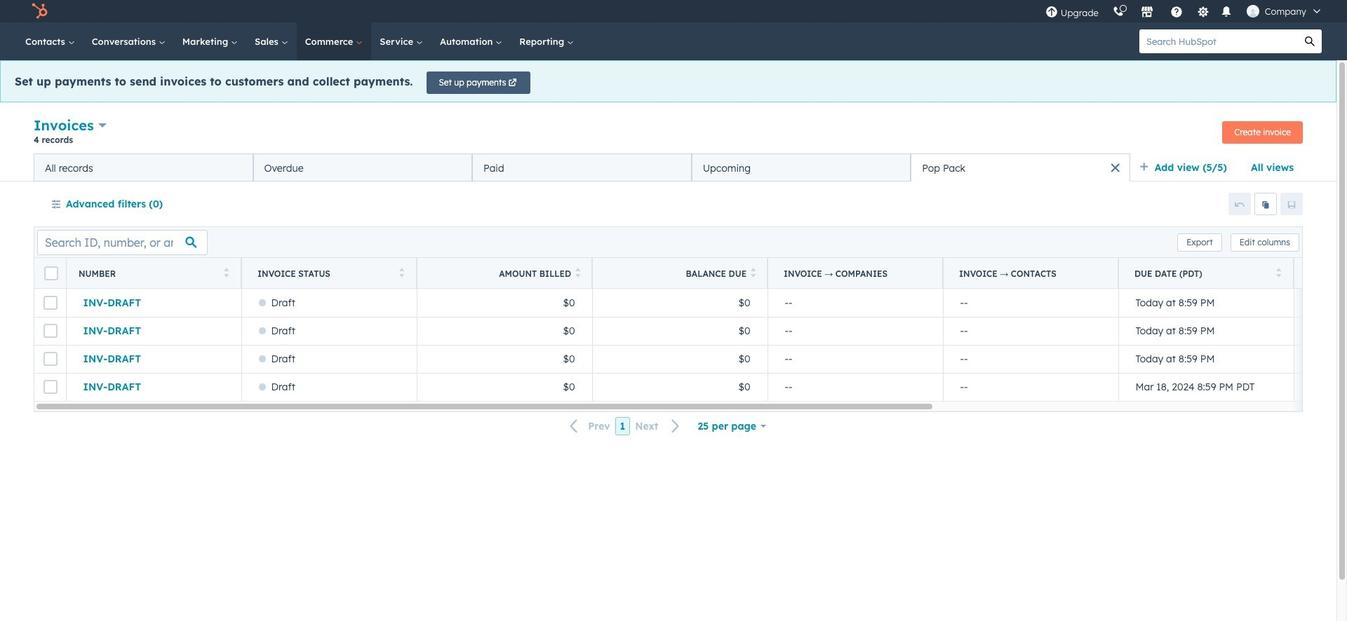 Task type: locate. For each thing, give the bounding box(es) containing it.
press to sort. image
[[224, 268, 229, 278], [399, 268, 404, 278], [1276, 268, 1282, 278]]

1 press to sort. image from the left
[[224, 268, 229, 278]]

1 press to sort. image from the left
[[576, 268, 581, 278]]

1 horizontal spatial press to sort. image
[[751, 268, 756, 278]]

column header
[[768, 258, 944, 289], [943, 258, 1119, 289]]

press to sort. element
[[224, 268, 229, 280], [399, 268, 404, 280], [576, 268, 581, 280], [751, 268, 756, 280], [1276, 268, 1282, 280]]

2 press to sort. image from the left
[[751, 268, 756, 278]]

jacob simon image
[[1247, 5, 1260, 18]]

5 press to sort. element from the left
[[1276, 268, 1282, 280]]

2 horizontal spatial press to sort. image
[[1276, 268, 1282, 278]]

press to sort. image
[[576, 268, 581, 278], [751, 268, 756, 278]]

0 horizontal spatial press to sort. image
[[224, 268, 229, 278]]

menu
[[1039, 0, 1331, 22]]

0 horizontal spatial press to sort. image
[[576, 268, 581, 278]]

press to sort. image for third press to sort. element from right
[[576, 268, 581, 278]]

marketplaces image
[[1141, 6, 1154, 19]]

banner
[[34, 115, 1303, 154]]

1 horizontal spatial press to sort. image
[[399, 268, 404, 278]]

3 press to sort. image from the left
[[1276, 268, 1282, 278]]



Task type: vqa. For each thing, say whether or not it's contained in the screenshot.
"User Guides" element
no



Task type: describe. For each thing, give the bounding box(es) containing it.
Search HubSpot search field
[[1140, 29, 1298, 53]]

Search ID, number, or amount billed search field
[[37, 230, 208, 255]]

1 column header from the left
[[768, 258, 944, 289]]

2 press to sort. image from the left
[[399, 268, 404, 278]]

2 press to sort. element from the left
[[399, 268, 404, 280]]

press to sort. image for second press to sort. element from the right
[[751, 268, 756, 278]]

4 press to sort. element from the left
[[751, 268, 756, 280]]

2 column header from the left
[[943, 258, 1119, 289]]

3 press to sort. element from the left
[[576, 268, 581, 280]]

pagination navigation
[[562, 417, 689, 436]]

1 press to sort. element from the left
[[224, 268, 229, 280]]



